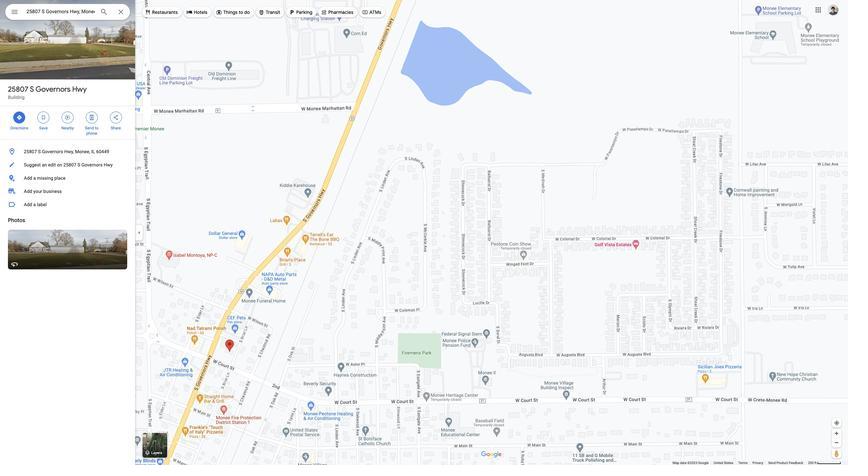 Task type: describe. For each thing, give the bounding box(es) containing it.
monee,
[[75, 149, 90, 154]]

collapse side panel image
[[136, 229, 143, 237]]


[[289, 9, 295, 16]]

parking
[[296, 9, 313, 15]]

add a missing place button
[[0, 172, 135, 185]]

google maps element
[[0, 0, 849, 466]]

25807 s governors hwy, monee, il 60449 button
[[0, 145, 135, 158]]

zoom in image
[[835, 432, 840, 437]]

 things to do
[[216, 9, 250, 16]]

governors for hwy,
[[42, 149, 63, 154]]

on
[[57, 162, 62, 168]]

privacy
[[753, 462, 764, 465]]

show your location image
[[834, 421, 840, 427]]

©2023
[[688, 462, 698, 465]]

things
[[223, 9, 238, 15]]

transit
[[266, 9, 280, 15]]

send product feedback
[[769, 462, 804, 465]]

directions
[[10, 126, 28, 131]]

add your business link
[[0, 185, 135, 198]]

none field inside 25807 s governors hwy, monee, il 60449 field
[[27, 8, 95, 16]]

il
[[91, 149, 95, 154]]

product
[[777, 462, 789, 465]]

200
[[809, 462, 814, 465]]

map
[[673, 462, 680, 465]]

privacy button
[[753, 461, 764, 466]]

actions for 25807 s governors hwy region
[[0, 106, 135, 140]]

an
[[42, 162, 47, 168]]

add a label button
[[0, 198, 135, 212]]

 search field
[[5, 4, 130, 21]]


[[259, 9, 265, 16]]

add a label
[[24, 202, 47, 208]]


[[145, 9, 151, 16]]


[[89, 114, 95, 121]]

25807 S Governors Hwy, Monee, IL 60449 field
[[5, 4, 130, 20]]

united states button
[[714, 461, 734, 466]]

25807 s governors hwy, monee, il 60449
[[24, 149, 109, 154]]

200 ft
[[809, 462, 817, 465]]

25807 s governors hwy building
[[8, 85, 87, 100]]

states
[[724, 462, 734, 465]]

zoom out image
[[835, 441, 840, 446]]

ft
[[815, 462, 817, 465]]

business
[[43, 189, 62, 194]]

hwy,
[[64, 149, 74, 154]]

suggest an edit on 25807 s governors hwy button
[[0, 158, 135, 172]]

s for hwy
[[30, 85, 34, 94]]

add for add a missing place
[[24, 176, 32, 181]]

to inside send to phone
[[95, 126, 98, 131]]



Task type: vqa. For each thing, say whether or not it's contained in the screenshot.
e-
no



Task type: locate. For each thing, give the bounding box(es) containing it.
s inside 25807 s governors hwy, monee, il 60449 button
[[38, 149, 41, 154]]

google
[[699, 462, 709, 465]]

0 vertical spatial s
[[30, 85, 34, 94]]

0 vertical spatial send
[[85, 126, 94, 131]]

to up phone
[[95, 126, 98, 131]]

show street view coverage image
[[832, 449, 842, 459]]

governors up 
[[36, 85, 71, 94]]

 parking
[[289, 9, 313, 16]]

0 vertical spatial governors
[[36, 85, 71, 94]]

add
[[24, 176, 32, 181], [24, 189, 32, 194], [24, 202, 32, 208]]


[[216, 9, 222, 16]]

feedback
[[789, 462, 804, 465]]

suggest
[[24, 162, 41, 168]]

 pharmacies
[[321, 9, 354, 16]]

send to phone
[[85, 126, 98, 136]]

a for label
[[33, 202, 36, 208]]

share
[[111, 126, 121, 131]]

 transit
[[259, 9, 280, 16]]

suggest an edit on 25807 s governors hwy
[[24, 162, 113, 168]]

hotels
[[194, 9, 208, 15]]

a left missing on the left top of the page
[[33, 176, 36, 181]]

1 a from the top
[[33, 176, 36, 181]]

hwy inside '25807 s governors hwy building'
[[72, 85, 87, 94]]

footer containing map data ©2023 google
[[673, 461, 809, 466]]

0 horizontal spatial to
[[95, 126, 98, 131]]

s
[[30, 85, 34, 94], [38, 149, 41, 154], [78, 162, 80, 168]]

1 vertical spatial 25807
[[24, 149, 37, 154]]

25807 s governors hwy main content
[[0, 0, 135, 466]]

missing
[[37, 176, 53, 181]]

1 vertical spatial to
[[95, 126, 98, 131]]

0 vertical spatial add
[[24, 176, 32, 181]]

google account: nolan park  
(nolan.park@adept.ai) image
[[828, 5, 839, 15]]

united
[[714, 462, 724, 465]]


[[321, 9, 327, 16]]

restaurants
[[152, 9, 178, 15]]

2 vertical spatial s
[[78, 162, 80, 168]]

add down suggest
[[24, 176, 32, 181]]

1 vertical spatial add
[[24, 189, 32, 194]]

2 vertical spatial 25807
[[63, 162, 76, 168]]

1 horizontal spatial s
[[38, 149, 41, 154]]

a left label
[[33, 202, 36, 208]]

add for add a label
[[24, 202, 32, 208]]

1 vertical spatial send
[[769, 462, 776, 465]]

0 vertical spatial a
[[33, 176, 36, 181]]

0 vertical spatial hwy
[[72, 85, 87, 94]]

a inside button
[[33, 202, 36, 208]]

25807 up building
[[8, 85, 28, 94]]

60449
[[96, 149, 109, 154]]

send up phone
[[85, 126, 94, 131]]

to inside  things to do
[[239, 9, 243, 15]]

a for missing
[[33, 176, 36, 181]]

a
[[33, 176, 36, 181], [33, 202, 36, 208]]

1 vertical spatial governors
[[42, 149, 63, 154]]

to left do
[[239, 9, 243, 15]]

label
[[37, 202, 47, 208]]

25807 up suggest
[[24, 149, 37, 154]]

send for send to phone
[[85, 126, 94, 131]]

place
[[54, 176, 66, 181]]

terms
[[739, 462, 748, 465]]


[[41, 114, 46, 121]]

2 vertical spatial governors
[[81, 162, 103, 168]]

25807 inside suggest an edit on 25807 s governors hwy button
[[63, 162, 76, 168]]

add left label
[[24, 202, 32, 208]]

pharmacies
[[329, 9, 354, 15]]

nearby
[[61, 126, 74, 131]]

layers
[[151, 452, 162, 456]]

200 ft button
[[809, 462, 842, 465]]

None field
[[27, 8, 95, 16]]

terms button
[[739, 461, 748, 466]]

your
[[33, 189, 42, 194]]

edit
[[48, 162, 56, 168]]

add for add your business
[[24, 189, 32, 194]]

data
[[680, 462, 687, 465]]

governors down il
[[81, 162, 103, 168]]

1 horizontal spatial hwy
[[104, 162, 113, 168]]

footer inside google maps element
[[673, 461, 809, 466]]

 hotels
[[187, 9, 208, 16]]

s inside '25807 s governors hwy building'
[[30, 85, 34, 94]]

do
[[244, 9, 250, 15]]

0 horizontal spatial hwy
[[72, 85, 87, 94]]

save
[[39, 126, 48, 131]]

0 vertical spatial to
[[239, 9, 243, 15]]

25807 for hwy
[[8, 85, 28, 94]]

add inside button
[[24, 176, 32, 181]]

1 horizontal spatial send
[[769, 462, 776, 465]]

2 horizontal spatial s
[[78, 162, 80, 168]]

3 add from the top
[[24, 202, 32, 208]]

building
[[8, 95, 25, 100]]

1 vertical spatial a
[[33, 202, 36, 208]]


[[113, 114, 119, 121]]

add left your
[[24, 189, 32, 194]]

governors inside '25807 s governors hwy building'
[[36, 85, 71, 94]]

1 horizontal spatial to
[[239, 9, 243, 15]]

footer
[[673, 461, 809, 466]]


[[362, 9, 368, 16]]

25807 right on
[[63, 162, 76, 168]]

send
[[85, 126, 94, 131], [769, 462, 776, 465]]


[[16, 114, 22, 121]]

25807 inside 25807 s governors hwy, monee, il 60449 button
[[24, 149, 37, 154]]

send left product
[[769, 462, 776, 465]]

phone
[[86, 131, 97, 136]]

add a missing place
[[24, 176, 66, 181]]

atms
[[370, 9, 382, 15]]

map data ©2023 google
[[673, 462, 709, 465]]

add inside button
[[24, 202, 32, 208]]

hwy inside button
[[104, 162, 113, 168]]

0 horizontal spatial send
[[85, 126, 94, 131]]

25807
[[8, 85, 28, 94], [24, 149, 37, 154], [63, 162, 76, 168]]

0 horizontal spatial s
[[30, 85, 34, 94]]

1 vertical spatial hwy
[[104, 162, 113, 168]]

1 vertical spatial s
[[38, 149, 41, 154]]

 button
[[5, 4, 24, 21]]

to
[[239, 9, 243, 15], [95, 126, 98, 131]]

a inside add a missing place button
[[33, 176, 36, 181]]

governors for hwy
[[36, 85, 71, 94]]

hwy
[[72, 85, 87, 94], [104, 162, 113, 168]]

send product feedback button
[[769, 461, 804, 466]]

1 add from the top
[[24, 176, 32, 181]]

s inside suggest an edit on 25807 s governors hwy button
[[78, 162, 80, 168]]

governors up edit
[[42, 149, 63, 154]]

photos
[[8, 217, 25, 224]]

2 a from the top
[[33, 202, 36, 208]]


[[11, 7, 19, 17]]

2 vertical spatial add
[[24, 202, 32, 208]]

governors
[[36, 85, 71, 94], [42, 149, 63, 154], [81, 162, 103, 168]]

s for hwy,
[[38, 149, 41, 154]]

2 add from the top
[[24, 189, 32, 194]]

send for send product feedback
[[769, 462, 776, 465]]

add your business
[[24, 189, 62, 194]]

send inside send to phone
[[85, 126, 94, 131]]


[[187, 9, 193, 16]]

send inside send product feedback button
[[769, 462, 776, 465]]

0 vertical spatial 25807
[[8, 85, 28, 94]]

25807 for hwy,
[[24, 149, 37, 154]]

united states
[[714, 462, 734, 465]]

25807 inside '25807 s governors hwy building'
[[8, 85, 28, 94]]


[[65, 114, 71, 121]]

 restaurants
[[145, 9, 178, 16]]

 atms
[[362, 9, 382, 16]]



